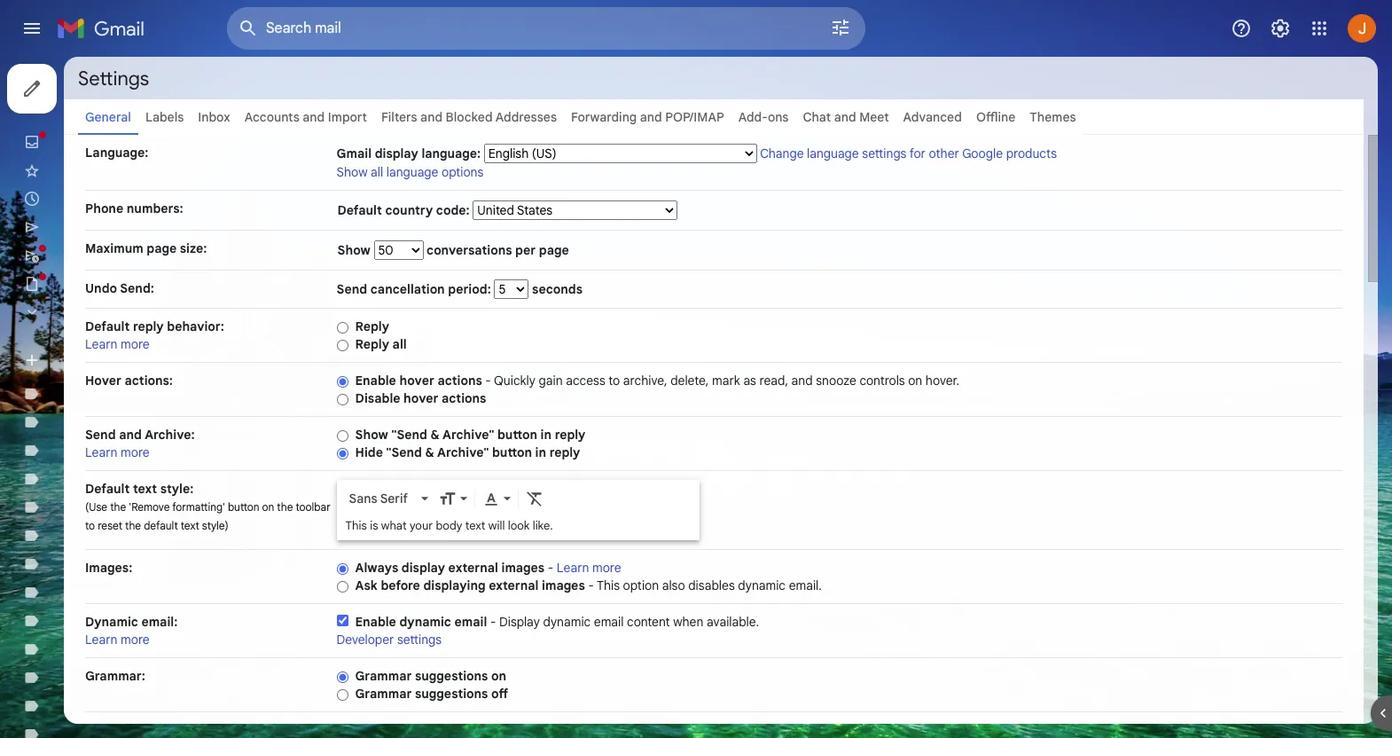 Task type: vqa. For each thing, say whether or not it's contained in the screenshot.
rightmost 'on'
yes



Task type: locate. For each thing, give the bounding box(es) containing it.
text left will
[[466, 518, 486, 533]]

show "send & archive" button in reply
[[355, 427, 586, 443]]

dynamic up the developer settings link
[[400, 614, 452, 630]]

hover right disable at the left
[[404, 390, 439, 406]]

1 vertical spatial display
[[402, 560, 445, 576]]

0 vertical spatial display
[[375, 146, 419, 161]]

& for show
[[431, 427, 440, 443]]

0 vertical spatial language
[[807, 146, 859, 161]]

more up hover actions:
[[121, 336, 150, 352]]

suggestions
[[415, 668, 488, 684], [415, 686, 488, 702]]

1 vertical spatial reply
[[555, 427, 586, 443]]

all for reply
[[393, 336, 407, 352]]

settings image
[[1270, 18, 1292, 39]]

1 vertical spatial in
[[535, 444, 547, 460]]

Ask before displaying external images radio
[[337, 580, 348, 593]]

None search field
[[227, 7, 866, 50]]

0 vertical spatial actions
[[438, 373, 482, 389]]

default down undo
[[85, 319, 130, 334]]

per
[[516, 242, 536, 258]]

filters and blocked addresses
[[381, 109, 557, 125]]

2 email from the left
[[594, 614, 624, 630]]

email down displaying
[[455, 614, 487, 630]]

page left size:
[[147, 240, 177, 256]]

archive" for hide
[[437, 444, 489, 460]]

gmail
[[337, 146, 372, 161]]

sans serif option
[[346, 490, 418, 508]]

on
[[909, 373, 923, 389], [262, 500, 274, 514], [492, 668, 507, 684]]

page right per on the top left
[[539, 242, 569, 258]]

external up displaying
[[449, 560, 499, 576]]

products
[[1007, 146, 1058, 161]]

send down hover
[[85, 427, 116, 443]]

default inside default text style: (use the 'remove formatting' button on the toolbar to reset the default text style)
[[85, 481, 130, 497]]

more inside default reply behavior: learn more
[[121, 336, 150, 352]]

enable hover actions - quickly gain access to archive, delete, mark as read, and snooze controls on hover.
[[355, 373, 960, 389]]

send for send and archive: learn more
[[85, 427, 116, 443]]

2 horizontal spatial on
[[909, 373, 923, 389]]

reply right reply all radio
[[355, 336, 390, 352]]

all down cancellation
[[393, 336, 407, 352]]

enable up developer at left bottom
[[355, 614, 396, 630]]

images down look
[[502, 560, 545, 576]]

default left country
[[338, 202, 382, 218]]

1 vertical spatial this
[[597, 578, 620, 594]]

accounts and import
[[245, 109, 367, 125]]

reply for hide "send & archive" button in reply
[[550, 444, 581, 460]]

1 vertical spatial all
[[393, 336, 407, 352]]

& down show "send & archive" button in reply
[[425, 444, 435, 460]]

1 horizontal spatial send
[[337, 281, 367, 297]]

learn more link down dynamic
[[85, 632, 150, 648]]

chat and meet link
[[803, 109, 890, 125]]

more down archive:
[[121, 444, 150, 460]]

in for hide "send & archive" button in reply
[[535, 444, 547, 460]]

and right read,
[[792, 373, 813, 389]]

0 vertical spatial show
[[337, 164, 368, 180]]

all
[[371, 164, 384, 180], [393, 336, 407, 352]]

0 horizontal spatial on
[[262, 500, 274, 514]]

show all language options link
[[337, 164, 484, 180]]

send and archive: learn more
[[85, 427, 195, 460]]

actions up show "send & archive" button in reply
[[442, 390, 487, 406]]

hover
[[85, 373, 121, 389]]

0 vertical spatial external
[[449, 560, 499, 576]]

show down gmail
[[337, 164, 368, 180]]

2 vertical spatial button
[[228, 500, 260, 514]]

hover up disable hover actions
[[400, 373, 435, 389]]

read,
[[760, 373, 789, 389]]

Grammar suggestions off radio
[[337, 688, 348, 702]]

suggestions down grammar suggestions on
[[415, 686, 488, 702]]

1 vertical spatial settings
[[397, 632, 442, 648]]

0 vertical spatial button
[[498, 427, 538, 443]]

1 vertical spatial grammar
[[355, 686, 412, 702]]

as
[[744, 373, 757, 389]]

0 vertical spatial "send
[[392, 427, 428, 443]]

display up before
[[402, 560, 445, 576]]

enable for enable dynamic email
[[355, 614, 396, 630]]

1 vertical spatial default
[[85, 319, 130, 334]]

display
[[499, 614, 540, 630]]

reply down 'access'
[[555, 427, 586, 443]]

1 vertical spatial archive"
[[437, 444, 489, 460]]

all down gmail
[[371, 164, 384, 180]]

body
[[436, 518, 463, 533]]

- left display
[[491, 614, 496, 630]]

1 vertical spatial hover
[[404, 390, 439, 406]]

gmail image
[[57, 11, 153, 46]]

all for show
[[371, 164, 384, 180]]

and left pop/imap
[[640, 109, 663, 125]]

0 vertical spatial hover
[[400, 373, 435, 389]]

actions up disable hover actions
[[438, 373, 482, 389]]

1 vertical spatial show
[[338, 242, 374, 258]]

main menu image
[[21, 18, 43, 39]]

0 vertical spatial to
[[609, 373, 620, 389]]

0 vertical spatial reply
[[355, 319, 390, 334]]

hover actions:
[[85, 373, 173, 389]]

maximum
[[85, 240, 143, 256]]

archive" up hide "send & archive" button in reply
[[443, 427, 495, 443]]

2 vertical spatial reply
[[550, 444, 581, 460]]

1 enable from the top
[[355, 373, 396, 389]]

in down gain
[[541, 427, 552, 443]]

images up enable dynamic email - display dynamic email content when available. developer settings
[[542, 578, 585, 594]]

formatting options toolbar
[[342, 482, 694, 515]]

enable inside enable dynamic email - display dynamic email content when available. developer settings
[[355, 614, 396, 630]]

this
[[346, 518, 367, 533], [597, 578, 620, 594]]

more up ask before displaying external images - this option also disables dynamic email.
[[593, 560, 622, 576]]

- left quickly
[[486, 373, 491, 389]]

0 vertical spatial &
[[431, 427, 440, 443]]

send up reply option
[[337, 281, 367, 297]]

0 vertical spatial all
[[371, 164, 384, 180]]

grammar for grammar suggestions on
[[355, 668, 412, 684]]

import
[[328, 109, 367, 125]]

language down the chat and meet
[[807, 146, 859, 161]]

default text style: (use the 'remove formatting' button on the toolbar to reset the default text style)
[[85, 481, 331, 532]]

"send
[[392, 427, 428, 443], [386, 444, 422, 460]]

other
[[929, 146, 960, 161]]

the up reset
[[110, 500, 126, 514]]

learn
[[85, 336, 118, 352], [85, 444, 118, 460], [557, 560, 589, 576], [85, 632, 118, 648]]

support image
[[1231, 18, 1253, 39]]

grammar suggestions off
[[355, 686, 508, 702]]

blocked
[[446, 109, 493, 125]]

quickly
[[494, 373, 536, 389]]

for
[[910, 146, 926, 161]]

0 vertical spatial settings
[[863, 146, 907, 161]]

0 horizontal spatial send
[[85, 427, 116, 443]]

and left archive:
[[119, 427, 142, 443]]

to down (use
[[85, 519, 95, 532]]

enable
[[355, 373, 396, 389], [355, 614, 396, 630]]

button up style)
[[228, 500, 260, 514]]

1 horizontal spatial text
[[181, 519, 199, 532]]

2 enable from the top
[[355, 614, 396, 630]]

0 horizontal spatial settings
[[397, 632, 442, 648]]

reply up formatting options toolbar
[[550, 444, 581, 460]]

0 vertical spatial grammar
[[355, 668, 412, 684]]

0 vertical spatial default
[[338, 202, 382, 218]]

"send right hide
[[386, 444, 422, 460]]

default up (use
[[85, 481, 130, 497]]

show for show all language options
[[337, 164, 368, 180]]

0 vertical spatial enable
[[355, 373, 396, 389]]

on up off
[[492, 668, 507, 684]]

external down always display external images - learn more
[[489, 578, 539, 594]]

default country code:
[[338, 202, 473, 218]]

display up show all language options
[[375, 146, 419, 161]]

suggestions up the grammar suggestions off on the left bottom of page
[[415, 668, 488, 684]]

in up remove formatting ‪(⌘\)‬ image
[[535, 444, 547, 460]]

and inside send and archive: learn more
[[119, 427, 142, 443]]

to right 'access'
[[609, 373, 620, 389]]

navigation
[[0, 57, 213, 738]]

send cancellation period:
[[337, 281, 495, 297]]

archive"
[[443, 427, 495, 443], [437, 444, 489, 460]]

display
[[375, 146, 419, 161], [402, 560, 445, 576]]

default for default country code:
[[338, 202, 382, 218]]

default for default text style: (use the 'remove formatting' button on the toolbar to reset the default text style)
[[85, 481, 130, 497]]

grammar down the developer settings link
[[355, 668, 412, 684]]

change
[[760, 146, 804, 161]]

reply for reply
[[355, 319, 390, 334]]

1 horizontal spatial this
[[597, 578, 620, 594]]

1 vertical spatial reply
[[355, 336, 390, 352]]

display for gmail
[[375, 146, 419, 161]]

reply down send:
[[133, 319, 164, 334]]

the right reset
[[125, 519, 141, 532]]

0 vertical spatial suggestions
[[415, 668, 488, 684]]

undo send:
[[85, 280, 154, 296]]

disable
[[355, 390, 401, 406]]

language
[[807, 146, 859, 161], [387, 164, 439, 180]]

maximum page size:
[[85, 240, 207, 256]]

0 horizontal spatial email
[[455, 614, 487, 630]]

grammar right grammar suggestions off radio
[[355, 686, 412, 702]]

email
[[455, 614, 487, 630], [594, 614, 624, 630]]

0 horizontal spatial page
[[147, 240, 177, 256]]

grammar:
[[85, 668, 145, 684]]

send
[[337, 281, 367, 297], [85, 427, 116, 443]]

1 vertical spatial actions
[[442, 390, 487, 406]]

page
[[147, 240, 177, 256], [539, 242, 569, 258]]

Reply all radio
[[337, 339, 348, 352]]

1 grammar from the top
[[355, 668, 412, 684]]

1 vertical spatial "send
[[386, 444, 422, 460]]

2 vertical spatial default
[[85, 481, 130, 497]]

send inside send and archive: learn more
[[85, 427, 116, 443]]

archive" down show "send & archive" button in reply
[[437, 444, 489, 460]]

serif
[[380, 491, 408, 507]]

learn more link up hover actions:
[[85, 336, 150, 352]]

2 reply from the top
[[355, 336, 390, 352]]

& up hide "send & archive" button in reply
[[431, 427, 440, 443]]

pop/imap
[[666, 109, 725, 125]]

always display external images - learn more
[[355, 560, 622, 576]]

(use
[[85, 500, 107, 514]]

0 horizontal spatial language
[[387, 164, 439, 180]]

themes
[[1030, 109, 1077, 125]]

1 horizontal spatial page
[[539, 242, 569, 258]]

email left content
[[594, 614, 624, 630]]

actions for enable
[[438, 373, 482, 389]]

0 vertical spatial images
[[502, 560, 545, 576]]

text up 'remove
[[133, 481, 157, 497]]

1 vertical spatial send
[[85, 427, 116, 443]]

1 vertical spatial suggestions
[[415, 686, 488, 702]]

more
[[121, 336, 150, 352], [121, 444, 150, 460], [593, 560, 622, 576], [121, 632, 150, 648]]

language down "gmail display language:"
[[387, 164, 439, 180]]

button up hide "send & archive" button in reply
[[498, 427, 538, 443]]

more down dynamic
[[121, 632, 150, 648]]

0 horizontal spatial all
[[371, 164, 384, 180]]

forwarding and pop/imap
[[571, 109, 725, 125]]

this left is at the bottom
[[346, 518, 367, 533]]

0 vertical spatial archive"
[[443, 427, 495, 443]]

display for always
[[402, 560, 445, 576]]

1 vertical spatial &
[[425, 444, 435, 460]]

dynamic
[[85, 614, 138, 630]]

labels
[[145, 109, 184, 125]]

0 horizontal spatial text
[[133, 481, 157, 497]]

2 suggestions from the top
[[415, 686, 488, 702]]

dynamic left email.
[[738, 578, 786, 594]]

this left option
[[597, 578, 620, 594]]

0 horizontal spatial this
[[346, 518, 367, 533]]

remove formatting ‪(⌘\)‬ image
[[526, 490, 543, 508]]

code:
[[436, 202, 470, 218]]

on left toolbar
[[262, 500, 274, 514]]

1 horizontal spatial all
[[393, 336, 407, 352]]

and right chat
[[835, 109, 857, 125]]

learn more link
[[85, 336, 150, 352], [85, 444, 150, 460], [557, 560, 622, 576], [85, 632, 150, 648]]

reply for show "send & archive" button in reply
[[555, 427, 586, 443]]

chat
[[803, 109, 831, 125]]

what
[[381, 518, 407, 533]]

0 vertical spatial send
[[337, 281, 367, 297]]

phone numbers:
[[85, 201, 183, 216]]

on left hover.
[[909, 373, 923, 389]]

0 horizontal spatial to
[[85, 519, 95, 532]]

2 vertical spatial on
[[492, 668, 507, 684]]

disables
[[689, 578, 735, 594]]

learn down dynamic
[[85, 632, 118, 648]]

0 vertical spatial in
[[541, 427, 552, 443]]

to
[[609, 373, 620, 389], [85, 519, 95, 532]]

text down formatting'
[[181, 519, 199, 532]]

1 horizontal spatial email
[[594, 614, 624, 630]]

1 reply from the top
[[355, 319, 390, 334]]

show down default country code:
[[338, 242, 374, 258]]

hover.
[[926, 373, 960, 389]]

labels link
[[145, 109, 184, 125]]

0 vertical spatial this
[[346, 518, 367, 533]]

2 grammar from the top
[[355, 686, 412, 702]]

settings up grammar suggestions on
[[397, 632, 442, 648]]

gain
[[539, 373, 563, 389]]

1 vertical spatial on
[[262, 500, 274, 514]]

and left import
[[303, 109, 325, 125]]

show up hide
[[355, 427, 389, 443]]

learn up (use
[[85, 444, 118, 460]]

button for hide "send & archive" button in reply
[[492, 444, 532, 460]]

learn inside default reply behavior: learn more
[[85, 336, 118, 352]]

conversations per page
[[424, 242, 569, 258]]

"send down disable hover actions
[[392, 427, 428, 443]]

None checkbox
[[337, 615, 348, 626]]

1 suggestions from the top
[[415, 668, 488, 684]]

1 horizontal spatial dynamic
[[543, 614, 591, 630]]

style)
[[202, 519, 229, 532]]

Always display external images radio
[[337, 562, 348, 576]]

1 vertical spatial button
[[492, 444, 532, 460]]

and right filters
[[421, 109, 443, 125]]

reply up the reply all
[[355, 319, 390, 334]]

enable up disable at the left
[[355, 373, 396, 389]]

button down show "send & archive" button in reply
[[492, 444, 532, 460]]

advanced link
[[904, 109, 963, 125]]

settings left 'for'
[[863, 146, 907, 161]]

grammar
[[355, 668, 412, 684], [355, 686, 412, 702]]

0 vertical spatial reply
[[133, 319, 164, 334]]

2 vertical spatial show
[[355, 427, 389, 443]]

Reply radio
[[337, 321, 348, 334]]

'remove
[[129, 500, 170, 514]]

1 horizontal spatial language
[[807, 146, 859, 161]]

inbox link
[[198, 109, 230, 125]]

1 vertical spatial enable
[[355, 614, 396, 630]]

settings
[[863, 146, 907, 161], [397, 632, 442, 648]]

dynamic down ask before displaying external images - this option also disables dynamic email.
[[543, 614, 591, 630]]

learn more link down archive:
[[85, 444, 150, 460]]

and
[[303, 109, 325, 125], [421, 109, 443, 125], [640, 109, 663, 125], [835, 109, 857, 125], [792, 373, 813, 389], [119, 427, 142, 443]]

always
[[355, 560, 399, 576]]

learn up hover
[[85, 336, 118, 352]]

and for meet
[[835, 109, 857, 125]]

0 vertical spatial on
[[909, 373, 923, 389]]

default inside default reply behavior: learn more
[[85, 319, 130, 334]]

1 vertical spatial to
[[85, 519, 95, 532]]



Task type: describe. For each thing, give the bounding box(es) containing it.
archive,
[[624, 373, 668, 389]]

email.
[[789, 578, 822, 594]]

learn inside the dynamic email: learn more
[[85, 632, 118, 648]]

snooze
[[816, 373, 857, 389]]

conversations
[[427, 242, 512, 258]]

- up ask before displaying external images - this option also disables dynamic email.
[[548, 560, 554, 576]]

"send for hide
[[386, 444, 422, 460]]

learn up ask before displaying external images - this option also disables dynamic email.
[[557, 560, 589, 576]]

behavior:
[[167, 319, 224, 334]]

archive" for show
[[443, 427, 495, 443]]

look
[[508, 518, 530, 533]]

numbers:
[[127, 201, 183, 216]]

learn more link up ask before displaying external images - this option also disables dynamic email.
[[557, 560, 622, 576]]

and for pop/imap
[[640, 109, 663, 125]]

button for show "send & archive" button in reply
[[498, 427, 538, 443]]

before
[[381, 578, 420, 594]]

option
[[623, 578, 659, 594]]

like.
[[533, 518, 553, 533]]

suggestions for off
[[415, 686, 488, 702]]

learn more link for and
[[85, 444, 150, 460]]

advanced
[[904, 109, 963, 125]]

learn more link for email:
[[85, 632, 150, 648]]

reply for reply all
[[355, 336, 390, 352]]

seconds
[[529, 281, 583, 297]]

learn more link for reply
[[85, 336, 150, 352]]

- inside enable dynamic email - display dynamic email content when available. developer settings
[[491, 614, 496, 630]]

1 email from the left
[[455, 614, 487, 630]]

default reply behavior: learn more
[[85, 319, 224, 352]]

1 vertical spatial external
[[489, 578, 539, 594]]

show all language options
[[337, 164, 484, 180]]

change language settings for other google products
[[760, 146, 1058, 161]]

forwarding and pop/imap link
[[571, 109, 725, 125]]

offline
[[977, 109, 1016, 125]]

this is what your body text will look like.
[[346, 518, 553, 533]]

mark
[[712, 373, 741, 389]]

filters and blocked addresses link
[[381, 109, 557, 125]]

the left toolbar
[[277, 500, 293, 514]]

actions for disable
[[442, 390, 487, 406]]

archive:
[[145, 427, 195, 443]]

1 vertical spatial images
[[542, 578, 585, 594]]

is
[[370, 518, 378, 533]]

1 vertical spatial language
[[387, 164, 439, 180]]

sans serif
[[349, 491, 408, 507]]

meet
[[860, 109, 890, 125]]

Hide "Send & Archive" button in reply radio
[[337, 447, 348, 460]]

gmail display language:
[[337, 146, 481, 161]]

default
[[144, 519, 178, 532]]

0 horizontal spatial dynamic
[[400, 614, 452, 630]]

enable for enable hover actions
[[355, 373, 396, 389]]

2 horizontal spatial text
[[466, 518, 486, 533]]

more inside send and archive: learn more
[[121, 444, 150, 460]]

Enable hover actions radio
[[337, 375, 348, 388]]

hide
[[355, 444, 383, 460]]

1 horizontal spatial settings
[[863, 146, 907, 161]]

hide "send & archive" button in reply
[[355, 444, 581, 460]]

controls
[[860, 373, 906, 389]]

country
[[385, 202, 433, 218]]

- left option
[[589, 578, 594, 594]]

& for hide
[[425, 444, 435, 460]]

Show "Send & Archive" button in reply radio
[[337, 429, 348, 443]]

language:
[[85, 145, 148, 161]]

content
[[627, 614, 670, 630]]

1 horizontal spatial to
[[609, 373, 620, 389]]

send:
[[120, 280, 154, 296]]

toolbar
[[296, 500, 331, 514]]

2 horizontal spatial dynamic
[[738, 578, 786, 594]]

accounts
[[245, 109, 300, 125]]

add-ons link
[[739, 109, 789, 125]]

settings inside enable dynamic email - display dynamic email content when available. developer settings
[[397, 632, 442, 648]]

period:
[[448, 281, 491, 297]]

ons
[[768, 109, 789, 125]]

and for import
[[303, 109, 325, 125]]

options
[[442, 164, 484, 180]]

cancellation
[[371, 281, 445, 297]]

will
[[489, 518, 505, 533]]

undo
[[85, 280, 117, 296]]

1 horizontal spatial on
[[492, 668, 507, 684]]

more inside the dynamic email: learn more
[[121, 632, 150, 648]]

hover for enable
[[400, 373, 435, 389]]

learn inside send and archive: learn more
[[85, 444, 118, 460]]

Grammar suggestions on radio
[[337, 671, 348, 684]]

offline link
[[977, 109, 1016, 125]]

"send for show
[[392, 427, 428, 443]]

available.
[[707, 614, 760, 630]]

email:
[[141, 614, 178, 630]]

style:
[[160, 481, 194, 497]]

send for send cancellation period:
[[337, 281, 367, 297]]

and for archive:
[[119, 427, 142, 443]]

reply inside default reply behavior: learn more
[[133, 319, 164, 334]]

to inside default text style: (use the 'remove formatting' button on the toolbar to reset the default text style)
[[85, 519, 95, 532]]

Search mail text field
[[266, 20, 781, 37]]

on inside default text style: (use the 'remove formatting' button on the toolbar to reset the default text style)
[[262, 500, 274, 514]]

when
[[674, 614, 704, 630]]

add-ons
[[739, 109, 789, 125]]

settings
[[78, 66, 149, 90]]

off
[[492, 686, 508, 702]]

Disable hover actions radio
[[337, 393, 348, 406]]

access
[[566, 373, 606, 389]]

general link
[[85, 109, 131, 125]]

search mail image
[[232, 12, 264, 44]]

button inside default text style: (use the 'remove formatting' button on the toolbar to reset the default text style)
[[228, 500, 260, 514]]

advanced search options image
[[823, 10, 859, 45]]

actions:
[[125, 373, 173, 389]]

delete,
[[671, 373, 709, 389]]

reset
[[98, 519, 122, 532]]

also
[[662, 578, 685, 594]]

show for show
[[338, 242, 374, 258]]

enable dynamic email - display dynamic email content when available. developer settings
[[337, 614, 760, 648]]

chat and meet
[[803, 109, 890, 125]]

language:
[[422, 146, 481, 161]]

grammar for grammar suggestions off
[[355, 686, 412, 702]]

forwarding
[[571, 109, 637, 125]]

themes link
[[1030, 109, 1077, 125]]

accounts and import link
[[245, 109, 367, 125]]

developer settings link
[[337, 632, 442, 648]]

default for default reply behavior: learn more
[[85, 319, 130, 334]]

in for show "send & archive" button in reply
[[541, 427, 552, 443]]

and for blocked
[[421, 109, 443, 125]]

google
[[963, 146, 1003, 161]]

your
[[410, 518, 433, 533]]

inbox
[[198, 109, 230, 125]]

size:
[[180, 240, 207, 256]]

show for show "send & archive" button in reply
[[355, 427, 389, 443]]

hover for disable
[[404, 390, 439, 406]]

filters
[[381, 109, 417, 125]]

suggestions for on
[[415, 668, 488, 684]]

dynamic email: learn more
[[85, 614, 178, 648]]



